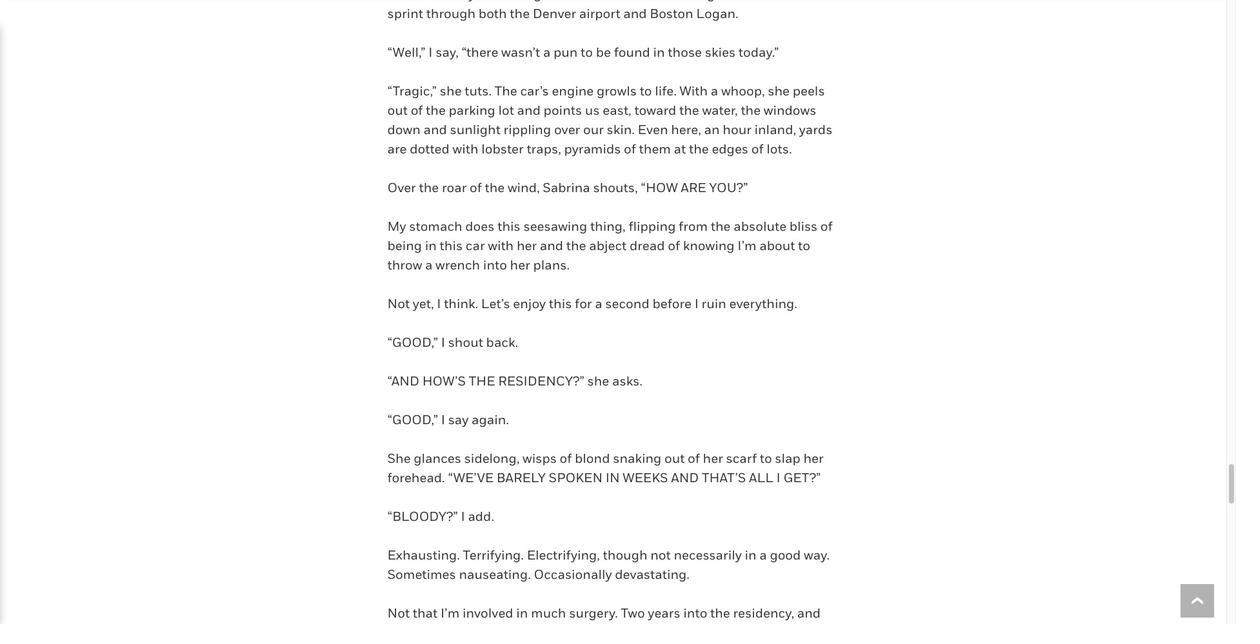 Task type: vqa. For each thing, say whether or not it's contained in the screenshot.
discloses, sells, or shares certain personal information
no



Task type: locate. For each thing, give the bounding box(es) containing it.
the
[[469, 374, 495, 389]]

in left the those
[[654, 44, 665, 60]]

and up plans.
[[540, 238, 564, 254]]

this right does
[[498, 219, 521, 234]]

not left that
[[388, 606, 410, 622]]

in left good
[[745, 548, 757, 564]]

into right years at right
[[684, 606, 708, 622]]

i'm down absolute
[[738, 238, 757, 254]]

of right bliss
[[821, 219, 833, 234]]

a right for at the left
[[595, 296, 603, 312]]

dread
[[630, 238, 665, 254]]

i left say
[[441, 412, 445, 428]]

traps,
[[527, 141, 561, 157]]

wrench
[[436, 258, 480, 273]]

over the roar of the wind, sabrina shouts, "how are you?"
[[388, 180, 749, 196]]

0 vertical spatial not
[[388, 296, 410, 312]]

today."
[[739, 44, 779, 60]]

the right "at" in the top right of the page
[[689, 141, 709, 157]]

of right dread
[[668, 238, 680, 254]]

1 vertical spatial not
[[388, 606, 410, 622]]

her
[[517, 238, 537, 254], [510, 258, 530, 273], [703, 451, 723, 467], [804, 451, 824, 467]]

she
[[440, 83, 462, 99], [768, 83, 790, 99], [588, 374, 610, 389]]

barely
[[497, 471, 546, 486]]

glances
[[414, 451, 462, 467]]

1 vertical spatial "good,"
[[388, 412, 438, 428]]

1 not from the top
[[388, 296, 410, 312]]

"good," i shout back.
[[388, 335, 518, 350]]

not
[[388, 296, 410, 312], [388, 606, 410, 622]]

not for not that i'm involved in much surgery. two years into the residency, and
[[388, 606, 410, 622]]

with right car
[[488, 238, 514, 254]]

in inside my stomach does this seesawing thing, flipping from the absolute bliss of being in this car with her and the abject dread of knowing i'm about to throw a wrench into her plans.
[[425, 238, 437, 254]]

a left good
[[760, 548, 767, 564]]

flipping
[[629, 219, 676, 234]]

points
[[544, 103, 582, 118]]

to up 'all'
[[760, 451, 772, 467]]

roar
[[442, 180, 467, 196]]

1 vertical spatial i'm
[[441, 606, 460, 622]]

to down bliss
[[799, 238, 811, 254]]

1 horizontal spatial i'm
[[738, 238, 757, 254]]

say,
[[436, 44, 459, 60]]

our
[[584, 122, 604, 137]]

"and how's the residency?" she asks.
[[388, 374, 643, 389]]

and right residency,
[[798, 606, 821, 622]]

0 horizontal spatial into
[[483, 258, 507, 273]]

and up rippling
[[517, 103, 541, 118]]

out up the down
[[388, 103, 408, 118]]

in down stomach
[[425, 238, 437, 254]]

0 vertical spatial into
[[483, 258, 507, 273]]

lobster
[[482, 141, 524, 157]]

exhausting.
[[388, 548, 460, 564]]

0 horizontal spatial i'm
[[441, 606, 460, 622]]

"good," down "and
[[388, 412, 438, 428]]

her up plans.
[[517, 238, 537, 254]]

"how
[[641, 180, 678, 196]]

0 vertical spatial with
[[453, 141, 479, 157]]

the
[[426, 103, 446, 118], [680, 103, 700, 118], [741, 103, 761, 118], [689, 141, 709, 157], [419, 180, 439, 196], [485, 180, 505, 196], [711, 219, 731, 234], [567, 238, 587, 254], [711, 606, 731, 622]]

out
[[388, 103, 408, 118], [665, 451, 685, 467]]

out up and
[[665, 451, 685, 467]]

not left "yet,"
[[388, 296, 410, 312]]

second
[[606, 296, 650, 312]]

sabrina
[[543, 180, 590, 196]]

with down sunlight
[[453, 141, 479, 157]]

she left 'tuts.'
[[440, 83, 462, 99]]

to
[[581, 44, 593, 60], [640, 83, 652, 99], [799, 238, 811, 254], [760, 451, 772, 467]]

"tragic,"
[[388, 83, 437, 99]]

in
[[606, 471, 620, 486]]

those
[[668, 44, 702, 60]]

windows
[[764, 103, 817, 118]]

"good," for "good," i say again.
[[388, 412, 438, 428]]

this
[[498, 219, 521, 234], [440, 238, 463, 254], [549, 296, 572, 312]]

1 horizontal spatial out
[[665, 451, 685, 467]]

absolute
[[734, 219, 787, 234]]

in left much
[[517, 606, 528, 622]]

2 horizontal spatial she
[[768, 83, 790, 99]]

0 horizontal spatial she
[[440, 83, 462, 99]]

the up the here,
[[680, 103, 700, 118]]

1 horizontal spatial with
[[488, 238, 514, 254]]

1 vertical spatial into
[[684, 606, 708, 622]]

of down "tragic,"
[[411, 103, 423, 118]]

i right 'all'
[[777, 471, 781, 486]]

she up the windows
[[768, 83, 790, 99]]

her up that's
[[703, 451, 723, 467]]

car
[[466, 238, 485, 254]]

1 horizontal spatial into
[[684, 606, 708, 622]]

the down "tragic,"
[[426, 103, 446, 118]]

a left pun
[[543, 44, 551, 60]]

2 "good," from the top
[[388, 412, 438, 428]]

how's
[[423, 374, 466, 389]]

of up and
[[688, 451, 700, 467]]

from
[[679, 219, 708, 234]]

whoop,
[[722, 83, 765, 99]]

this left for at the left
[[549, 296, 572, 312]]

engine
[[552, 83, 594, 99]]

sidelong,
[[465, 451, 520, 467]]

for
[[575, 296, 592, 312]]

a right throw
[[425, 258, 433, 273]]

"bloody?"
[[388, 509, 458, 525]]

out inside ""tragic," she tuts. the car's engine growls to life. with a whoop, she peels out of the parking lot and points us east, toward the water, the windows down and sunlight rippling over our skin. even here, an hour inland, yards are dotted with lobster traps, pyramids of them at the edges of lots."
[[388, 103, 408, 118]]

0 vertical spatial "good,"
[[388, 335, 438, 350]]

1 vertical spatial this
[[440, 238, 463, 254]]

two
[[621, 606, 645, 622]]

0 vertical spatial i'm
[[738, 238, 757, 254]]

at
[[674, 141, 686, 157]]

0 vertical spatial this
[[498, 219, 521, 234]]

in inside the not that i'm involved in much surgery. two years into the residency, and
[[517, 606, 528, 622]]

"good,"
[[388, 335, 438, 350], [388, 412, 438, 428]]

the
[[495, 83, 518, 99]]

1 vertical spatial with
[[488, 238, 514, 254]]

of right "roar"
[[470, 180, 482, 196]]

that
[[413, 606, 438, 622]]

1 horizontal spatial this
[[498, 219, 521, 234]]

0 horizontal spatial this
[[440, 238, 463, 254]]

she left asks.
[[588, 374, 610, 389]]

"good," for "good," i shout back.
[[388, 335, 438, 350]]

"good," i say again.
[[388, 412, 509, 428]]

my
[[388, 219, 406, 234]]

years
[[648, 606, 681, 622]]

into down car
[[483, 258, 507, 273]]

to left life.
[[640, 83, 652, 99]]

0 vertical spatial out
[[388, 103, 408, 118]]

into inside my stomach does this seesawing thing, flipping from the absolute bliss of being in this car with her and the abject dread of knowing i'm about to throw a wrench into her plans.
[[483, 258, 507, 273]]

her up get?"
[[804, 451, 824, 467]]

the down seesawing
[[567, 238, 587, 254]]

not yet, i think. let's enjoy this for a second before i ruin everything.
[[388, 296, 798, 312]]

"good," up "and
[[388, 335, 438, 350]]

i left shout
[[441, 335, 445, 350]]

this up 'wrench'
[[440, 238, 463, 254]]

i right "yet,"
[[437, 296, 441, 312]]

2 horizontal spatial this
[[549, 296, 572, 312]]

i'm inside the not that i'm involved in much surgery. two years into the residency, and
[[441, 606, 460, 622]]

out inside she glances sidelong, wisps of blond snaking out of her scarf to slap her forehead. "we've barely spoken in weeks and that's all i get?"
[[665, 451, 685, 467]]

a up "water,"
[[711, 83, 719, 99]]

to inside she glances sidelong, wisps of blond snaking out of her scarf to slap her forehead. "we've barely spoken in weeks and that's all i get?"
[[760, 451, 772, 467]]

tuts.
[[465, 83, 492, 99]]

wasn't
[[502, 44, 540, 60]]

1 vertical spatial out
[[665, 451, 685, 467]]

water,
[[703, 103, 738, 118]]

0 horizontal spatial out
[[388, 103, 408, 118]]

0 horizontal spatial with
[[453, 141, 479, 157]]

skin.
[[607, 122, 635, 137]]

wisps
[[523, 451, 557, 467]]

life.
[[655, 83, 677, 99]]

slap
[[776, 451, 801, 467]]

not inside the not that i'm involved in much surgery. two years into the residency, and
[[388, 606, 410, 622]]

edges
[[712, 141, 749, 157]]

"there
[[462, 44, 499, 60]]

with
[[453, 141, 479, 157], [488, 238, 514, 254]]

1 "good," from the top
[[388, 335, 438, 350]]

shout
[[448, 335, 483, 350]]

the left residency,
[[711, 606, 731, 622]]

exhausting. terrifying. electrifying, though not necessarily in a good way. sometimes nauseating. occasionally devastating.
[[388, 548, 830, 583]]

and inside my stomach does this seesawing thing, flipping from the absolute bliss of being in this car with her and the abject dread of knowing i'm about to throw a wrench into her plans.
[[540, 238, 564, 254]]

i'm right that
[[441, 606, 460, 622]]

of
[[411, 103, 423, 118], [624, 141, 636, 157], [752, 141, 764, 157], [470, 180, 482, 196], [821, 219, 833, 234], [668, 238, 680, 254], [560, 451, 572, 467], [688, 451, 700, 467]]

a
[[543, 44, 551, 60], [711, 83, 719, 99], [425, 258, 433, 273], [595, 296, 603, 312], [760, 548, 767, 564]]

into
[[483, 258, 507, 273], [684, 606, 708, 622]]

over
[[388, 180, 416, 196]]

and
[[672, 471, 699, 486]]

growls
[[597, 83, 637, 99]]

2 not from the top
[[388, 606, 410, 622]]

scarf
[[727, 451, 757, 467]]



Task type: describe. For each thing, give the bounding box(es) containing it.
of left lots.
[[752, 141, 764, 157]]

bliss
[[790, 219, 818, 234]]

to inside my stomach does this seesawing thing, flipping from the absolute bliss of being in this car with her and the abject dread of knowing i'm about to throw a wrench into her plans.
[[799, 238, 811, 254]]

the up knowing
[[711, 219, 731, 234]]

rippling
[[504, 122, 551, 137]]

wind,
[[508, 180, 540, 196]]

devastating.
[[615, 567, 690, 583]]

the inside the not that i'm involved in much surgery. two years into the residency, and
[[711, 606, 731, 622]]

add.
[[468, 509, 494, 525]]

good
[[770, 548, 801, 564]]

2 vertical spatial this
[[549, 296, 572, 312]]

weeks
[[623, 471, 668, 486]]

i left say, in the top of the page
[[429, 44, 433, 60]]

a inside ""tragic," she tuts. the car's engine growls to life. with a whoop, she peels out of the parking lot and points us east, toward the water, the windows down and sunlight rippling over our skin. even here, an hour inland, yards are dotted with lobster traps, pyramids of them at the edges of lots."
[[711, 83, 719, 99]]

are
[[388, 141, 407, 157]]

pun
[[554, 44, 578, 60]]

involved
[[463, 606, 514, 622]]

"well," i say, "there wasn't a pun to be found in those skies today."
[[388, 44, 779, 60]]

sometimes
[[388, 567, 456, 583]]

sunlight
[[450, 122, 501, 137]]

that's
[[702, 471, 747, 486]]

inland,
[[755, 122, 797, 137]]

surgery.
[[569, 606, 618, 622]]

be
[[596, 44, 611, 60]]

stomach
[[409, 219, 463, 234]]

knowing
[[683, 238, 735, 254]]

again.
[[472, 412, 509, 428]]

down
[[388, 122, 421, 137]]

a inside exhausting. terrifying. electrifying, though not necessarily in a good way. sometimes nauseating. occasionally devastating.
[[760, 548, 767, 564]]

them
[[639, 141, 671, 157]]

with inside my stomach does this seesawing thing, flipping from the absolute bliss of being in this car with her and the abject dread of knowing i'm about to throw a wrench into her plans.
[[488, 238, 514, 254]]

nauseating.
[[459, 567, 531, 583]]

electrifying,
[[527, 548, 600, 564]]

parking
[[449, 103, 496, 118]]

seesawing
[[524, 219, 588, 234]]

i left ruin
[[695, 296, 699, 312]]

ruin
[[702, 296, 727, 312]]

i'm inside my stomach does this seesawing thing, flipping from the absolute bliss of being in this car with her and the abject dread of knowing i'm about to throw a wrench into her plans.
[[738, 238, 757, 254]]

1 horizontal spatial she
[[588, 374, 610, 389]]

into inside the not that i'm involved in much surgery. two years into the residency, and
[[684, 606, 708, 622]]

thing,
[[591, 219, 626, 234]]

with inside ""tragic," she tuts. the car's engine growls to life. with a whoop, she peels out of the parking lot and points us east, toward the water, the windows down and sunlight rippling over our skin. even here, an hour inland, yards are dotted with lobster traps, pyramids of them at the edges of lots."
[[453, 141, 479, 157]]

pyramids
[[564, 141, 621, 157]]

my stomach does this seesawing thing, flipping from the absolute bliss of being in this car with her and the abject dread of knowing i'm about to throw a wrench into her plans.
[[388, 219, 833, 273]]

residency?"
[[498, 374, 585, 389]]

over
[[554, 122, 580, 137]]

not that i'm involved in much surgery. two years into the residency, and
[[388, 606, 836, 625]]

though
[[603, 548, 648, 564]]

back.
[[486, 335, 518, 350]]

everything.
[[730, 296, 798, 312]]

blond
[[575, 451, 610, 467]]

the left "roar"
[[419, 180, 439, 196]]

"well,"
[[388, 44, 426, 60]]

about
[[760, 238, 796, 254]]

an
[[705, 122, 720, 137]]

to left be on the left of the page
[[581, 44, 593, 60]]

let's
[[481, 296, 510, 312]]

and up dotted
[[424, 122, 447, 137]]

she
[[388, 451, 411, 467]]

here,
[[671, 122, 702, 137]]

of up spoken
[[560, 451, 572, 467]]

toward
[[635, 103, 677, 118]]

residency,
[[734, 606, 795, 622]]

enjoy
[[513, 296, 546, 312]]

a inside my stomach does this seesawing thing, flipping from the absolute bliss of being in this car with her and the abject dread of knowing i'm about to throw a wrench into her plans.
[[425, 258, 433, 273]]

"and
[[388, 374, 420, 389]]

the down whoop,
[[741, 103, 761, 118]]

necessarily
[[674, 548, 742, 564]]

and inside the not that i'm involved in much surgery. two years into the residency, and
[[798, 606, 821, 622]]

i inside she glances sidelong, wisps of blond snaking out of her scarf to slap her forehead. "we've barely spoken in weeks and that's all i get?"
[[777, 471, 781, 486]]

all
[[750, 471, 774, 486]]

with
[[680, 83, 708, 99]]

get?"
[[784, 471, 821, 486]]

much
[[531, 606, 566, 622]]

us
[[585, 103, 600, 118]]

are
[[681, 180, 707, 196]]

her left plans.
[[510, 258, 530, 273]]

"tragic," she tuts. the car's engine growls to life. with a whoop, she peels out of the parking lot and points us east, toward the water, the windows down and sunlight rippling over our skin. even here, an hour inland, yards are dotted with lobster traps, pyramids of them at the edges of lots.
[[388, 83, 833, 157]]

i left add.
[[461, 509, 465, 525]]

say
[[448, 412, 469, 428]]

shouts,
[[594, 180, 638, 196]]

not for not yet, i think. let's enjoy this for a second before i ruin everything.
[[388, 296, 410, 312]]

before
[[653, 296, 692, 312]]

way.
[[804, 548, 830, 564]]

yards
[[800, 122, 833, 137]]

the left wind,
[[485, 180, 505, 196]]

skies
[[705, 44, 736, 60]]

of down skin. on the top of page
[[624, 141, 636, 157]]

found
[[614, 44, 651, 60]]

"bloody?" i add.
[[388, 509, 494, 525]]

does
[[466, 219, 495, 234]]

in inside exhausting. terrifying. electrifying, though not necessarily in a good way. sometimes nauseating. occasionally devastating.
[[745, 548, 757, 564]]

asks.
[[613, 374, 643, 389]]

east,
[[603, 103, 632, 118]]

lot
[[499, 103, 514, 118]]

occasionally
[[534, 567, 612, 583]]

car's
[[521, 83, 549, 99]]

throw
[[388, 258, 422, 273]]

lots.
[[767, 141, 792, 157]]

dotted
[[410, 141, 450, 157]]

to inside ""tragic," she tuts. the car's engine growls to life. with a whoop, she peels out of the parking lot and points us east, toward the water, the windows down and sunlight rippling over our skin. even here, an hour inland, yards are dotted with lobster traps, pyramids of them at the edges of lots."
[[640, 83, 652, 99]]

hour
[[723, 122, 752, 137]]

think.
[[444, 296, 478, 312]]



